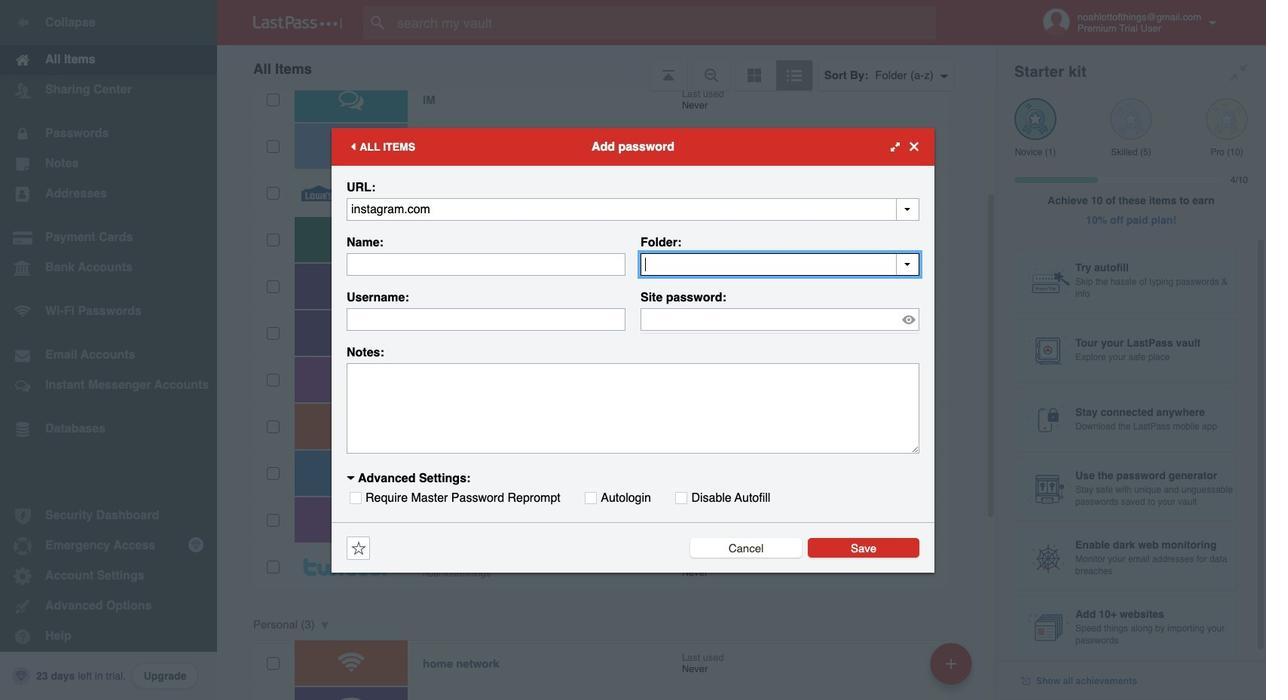 Task type: vqa. For each thing, say whether or not it's contained in the screenshot.
New item element
no



Task type: describe. For each thing, give the bounding box(es) containing it.
new item image
[[946, 659, 957, 669]]

lastpass image
[[253, 16, 342, 29]]



Task type: locate. For each thing, give the bounding box(es) containing it.
search my vault text field
[[363, 6, 966, 39]]

None password field
[[641, 308, 920, 331]]

new item navigation
[[925, 639, 982, 701]]

None text field
[[347, 308, 626, 331], [347, 363, 920, 454], [347, 308, 626, 331], [347, 363, 920, 454]]

vault options navigation
[[217, 45, 997, 90]]

dialog
[[332, 128, 935, 573]]

Search search field
[[363, 6, 966, 39]]

None text field
[[347, 198, 920, 221], [347, 253, 626, 276], [641, 253, 920, 276], [347, 198, 920, 221], [347, 253, 626, 276], [641, 253, 920, 276]]

main navigation navigation
[[0, 0, 217, 701]]



